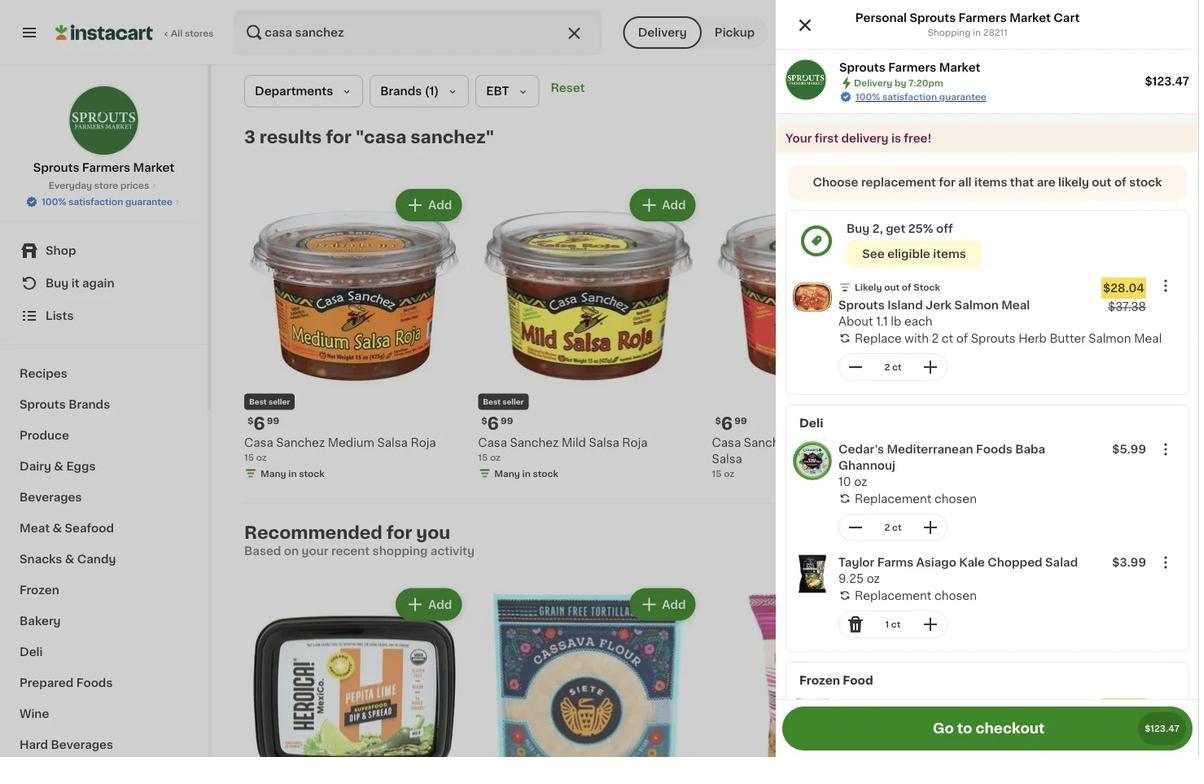 Task type: vqa. For each thing, say whether or not it's contained in the screenshot.
2nd CHOSEN from the bottom
yes



Task type: locate. For each thing, give the bounding box(es) containing it.
de
[[823, 437, 840, 448]]

casa inside casa sanchez pico de gallo chunky salsa 15 oz
[[712, 437, 741, 448]]

1 horizontal spatial sprouts farmers market
[[839, 62, 980, 73]]

100% down 'everyday' at the left
[[42, 197, 66, 206]]

2 $ 6 99 from the left
[[481, 415, 513, 432]]

farms
[[877, 557, 913, 568]]

3 $ 6 99 from the left
[[715, 415, 747, 432]]

roja right mild
[[622, 437, 648, 448]]

stores
[[185, 29, 214, 38]]

ghannouj
[[838, 460, 895, 471]]

0 horizontal spatial satisfaction
[[68, 197, 123, 206]]

1 horizontal spatial salsa
[[589, 437, 619, 448]]

meal inside sprouts island jerk salmon meal about 1.1 lb each
[[1001, 300, 1030, 311]]

1 vertical spatial salmon
[[1088, 333, 1131, 344]]

ct right the 1
[[891, 620, 901, 629]]

butter
[[1050, 333, 1086, 344]]

1 horizontal spatial deli
[[799, 418, 823, 429]]

meat
[[20, 523, 50, 534]]

candy
[[77, 554, 116, 565]]

ct left increment quantity of sprouts island jerk salmon meal image
[[892, 363, 902, 372]]

chosen
[[934, 493, 977, 504], [934, 590, 977, 601]]

2 casa from the left
[[478, 437, 507, 448]]

based
[[244, 545, 281, 556]]

0 horizontal spatial many in stock
[[260, 469, 325, 478]]

item carousel region
[[244, 578, 1189, 757]]

decrement quantity of cedar's mediterranean foods baba ghannouj image
[[846, 518, 865, 537]]

best for casa sanchez mild salsa roja
[[483, 398, 501, 405]]

foods inside cedar's mediterranean foods baba ghannouj 10 oz
[[976, 444, 1012, 455]]

2 ct down replace in the right of the page
[[884, 363, 902, 372]]

roja inside "casa sanchez medium salsa roja 15 oz"
[[411, 437, 436, 448]]

meal up replace with 2 ct of sprouts herb butter salmon meal
[[1001, 300, 1030, 311]]

2 for replace
[[884, 363, 890, 372]]

prepared
[[20, 677, 74, 689]]

1 horizontal spatial items
[[974, 177, 1007, 188]]

99 for casa sanchez medium salsa roja
[[267, 416, 279, 425]]

99
[[267, 416, 279, 425], [501, 416, 513, 425], [734, 416, 747, 425]]

casa inside "casa sanchez medium salsa roja 15 oz"
[[244, 437, 273, 448]]

1 2 ct from the top
[[884, 363, 902, 372]]

replacement chosen up "increment quantity of cedar's mediterranean foods baba ghannouj" image at the right bottom of page
[[855, 493, 977, 504]]

oz for casa sanchez medium salsa roja 15 oz
[[256, 452, 267, 461]]

deli link
[[10, 637, 198, 667]]

many down casa sanchez mild salsa roja 15 oz
[[494, 469, 520, 478]]

1 vertical spatial replacement
[[855, 590, 932, 601]]

you
[[416, 524, 450, 541]]

2 vertical spatial &
[[65, 554, 74, 565]]

3 99 from the left
[[734, 416, 747, 425]]

0 vertical spatial by
[[1027, 26, 1043, 38]]

delivery by 7:20pm down cart
[[971, 26, 1093, 38]]

0 horizontal spatial items
[[933, 248, 966, 260]]

0 horizontal spatial salsa
[[377, 437, 408, 448]]

2 99 from the left
[[501, 416, 513, 425]]

& left candy
[[65, 554, 74, 565]]

1 horizontal spatial 15
[[478, 452, 488, 461]]

1 many from the left
[[260, 469, 286, 478]]

& for dairy
[[54, 461, 63, 472]]

2 horizontal spatial 6
[[721, 415, 733, 432]]

1 product group from the top
[[786, 271, 1188, 387]]

salmon right jerk on the right top
[[954, 300, 999, 311]]

wine
[[20, 708, 49, 720]]

oz inside "casa sanchez medium salsa roja 15 oz"
[[256, 452, 267, 461]]

oz
[[256, 452, 267, 461], [490, 452, 501, 461], [724, 469, 735, 478], [854, 476, 867, 488], [867, 573, 880, 584]]

salad
[[1045, 557, 1078, 568]]

farmers up store
[[82, 162, 130, 173]]

1 horizontal spatial guarantee
[[939, 92, 986, 101]]

guarantee down prices
[[125, 197, 172, 206]]

best seller for casa sanchez mild salsa roja
[[483, 398, 524, 405]]

pico
[[795, 437, 821, 448]]

to
[[957, 722, 972, 735]]

1 many in stock from the left
[[260, 469, 325, 478]]

delivery by 7:20pm up 100% satisfaction guarantee link
[[854, 79, 943, 88]]

many in stock for mild
[[494, 469, 558, 478]]

sprouts farmers market up everyday store prices link
[[33, 162, 174, 173]]

1 ct
[[885, 620, 901, 629]]

2 2 ct from the top
[[884, 523, 902, 532]]

1 horizontal spatial out
[[1092, 177, 1112, 188]]

2 right with
[[932, 333, 939, 344]]

sprouts farmers market
[[839, 62, 980, 73], [33, 162, 174, 173]]

in down "casa sanchez medium salsa roja 15 oz" at the left bottom of the page
[[288, 469, 297, 478]]

1 horizontal spatial 7:20pm
[[1046, 26, 1093, 38]]

0 horizontal spatial 99
[[267, 416, 279, 425]]

salsa inside casa sanchez mild salsa roja 15 oz
[[589, 437, 619, 448]]

0 vertical spatial replacement chosen
[[855, 493, 977, 504]]

beverages inside 'link'
[[51, 739, 113, 751]]

0 vertical spatial 2
[[932, 333, 939, 344]]

sanchez for mild
[[510, 437, 559, 448]]

roja right the medium
[[411, 437, 436, 448]]

0 vertical spatial 100% satisfaction guarantee
[[856, 92, 986, 101]]

2 many in stock from the left
[[494, 469, 558, 478]]

many in stock down casa sanchez mild salsa roja 15 oz
[[494, 469, 558, 478]]

meat & seafood link
[[10, 513, 198, 544]]

satisfaction down everyday store prices
[[68, 197, 123, 206]]

out right likely
[[1092, 177, 1112, 188]]

sprouts inside button
[[838, 701, 885, 712]]

delivery left pickup
[[638, 27, 687, 38]]

1 horizontal spatial 100%
[[856, 92, 880, 101]]

0 horizontal spatial guarantee
[[125, 197, 172, 206]]

6 for casa sanchez mild salsa roja
[[487, 415, 499, 432]]

your first delivery is free!
[[786, 133, 932, 144]]

tilapia
[[963, 701, 1002, 712]]

by right 28211
[[1027, 26, 1043, 38]]

your
[[786, 133, 812, 144]]

1 horizontal spatial buy
[[847, 223, 870, 234]]

buy left the '2,' on the top right
[[847, 223, 870, 234]]

sanchez inside casa sanchez mild salsa roja 15 oz
[[510, 437, 559, 448]]

2 sanchez from the left
[[510, 437, 559, 448]]

0 horizontal spatial buy
[[46, 278, 69, 289]]

delivery inside button
[[638, 27, 687, 38]]

product group containing $28.04
[[786, 271, 1188, 387]]

decrement quantity of sprouts island jerk salmon meal image
[[846, 357, 865, 377]]

7:20pm down cart
[[1046, 26, 1093, 38]]

99 for casa sanchez pico de gallo chunky salsa
[[734, 416, 747, 425]]

replacement chosen up the increment quantity of taylor farms asiago kale chopped salad icon
[[855, 590, 977, 601]]

2 best from the left
[[483, 398, 501, 405]]

for up shopping
[[386, 524, 412, 541]]

1 best from the left
[[249, 398, 267, 405]]

chosen down taylor farms asiago kale chopped salad 9.25 oz
[[934, 590, 977, 601]]

1 $ 6 99 from the left
[[247, 415, 279, 432]]

ct down sprouts island jerk salmon meal about 1.1 lb each
[[942, 333, 953, 344]]

stock right likely
[[1129, 177, 1162, 188]]

0 vertical spatial sprouts farmers market
[[839, 62, 980, 73]]

replace with 2 ct of sprouts herb butter salmon meal
[[855, 333, 1162, 344]]

farm
[[887, 701, 917, 712]]

for inside recommended for you based on your recent shopping activity
[[386, 524, 412, 541]]

0 vertical spatial buy
[[847, 223, 870, 234]]

sprouts farmers market image
[[786, 59, 826, 100]]

1 casa from the left
[[244, 437, 273, 448]]

2 ct inside coupon-wrapper element
[[884, 363, 902, 372]]

for for all
[[939, 177, 955, 188]]

4 product group from the top
[[786, 692, 1188, 757]]

market up prices
[[133, 162, 174, 173]]

chosen for foods
[[934, 493, 977, 504]]

buy it again
[[46, 278, 114, 289]]

salsa for medium
[[377, 437, 408, 448]]

ct for cedar's mediterranean foods baba ghannouj icon
[[892, 523, 902, 532]]

many for casa sanchez medium salsa roja
[[260, 469, 286, 478]]

see
[[862, 248, 885, 260]]

wine link
[[10, 698, 198, 729]]

2 ct for replacement
[[884, 523, 902, 532]]

2 replacement chosen from the top
[[855, 590, 977, 601]]

2 down replace in the right of the page
[[884, 363, 890, 372]]

sprouts down 'recipes'
[[20, 399, 66, 410]]

beverages down dairy & eggs
[[20, 492, 82, 503]]

many down "casa sanchez medium salsa roja 15 oz" at the left bottom of the page
[[260, 469, 286, 478]]

stock
[[913, 283, 940, 292]]

3 6 from the left
[[721, 415, 733, 432]]

sanchez left the medium
[[276, 437, 325, 448]]

100% satisfaction guarantee button
[[25, 192, 182, 208]]

1 replacement chosen from the top
[[855, 493, 977, 504]]

kale
[[959, 557, 985, 568]]

recommended for you based on your recent shopping activity
[[244, 524, 475, 556]]

0 horizontal spatial seller
[[269, 398, 290, 405]]

sprouts down food
[[838, 701, 885, 712]]

meal down $37.38
[[1134, 333, 1162, 344]]

mild
[[562, 437, 586, 448]]

1 99 from the left
[[267, 416, 279, 425]]

1 horizontal spatial $
[[481, 416, 487, 425]]

roja for casa sanchez mild salsa roja
[[622, 437, 648, 448]]

sanchez left mild
[[510, 437, 559, 448]]

2 horizontal spatial for
[[939, 177, 955, 188]]

2 vertical spatial for
[[386, 524, 412, 541]]

lists link
[[10, 300, 198, 332]]

chosen down cedar's mediterranean foods baba ghannouj 10 oz
[[934, 493, 977, 504]]

2 vertical spatial of
[[956, 333, 968, 344]]

2 horizontal spatial casa
[[712, 437, 741, 448]]

0 horizontal spatial best seller
[[249, 398, 290, 405]]

0 horizontal spatial of
[[902, 283, 911, 292]]

sanchez inside "casa sanchez medium salsa roja 15 oz"
[[276, 437, 325, 448]]

None field
[[1153, 273, 1179, 299], [1153, 436, 1179, 462], [1153, 549, 1179, 576], [1153, 694, 1179, 720], [1153, 273, 1179, 299], [1153, 436, 1179, 462], [1153, 549, 1179, 576], [1153, 694, 1179, 720]]

0 horizontal spatial stock
[[299, 469, 325, 478]]

2 6 from the left
[[487, 415, 499, 432]]

1 vertical spatial sprouts farmers market
[[33, 162, 174, 173]]

buy 2, get 25% off
[[847, 223, 953, 234]]

1 best seller from the left
[[249, 398, 290, 405]]

15 inside casa sanchez mild salsa roja 15 oz
[[478, 452, 488, 461]]

replacement up "1 ct" on the bottom
[[855, 590, 932, 601]]

1 vertical spatial meal
[[1134, 333, 1162, 344]]

out up the 'island'
[[884, 283, 900, 292]]

checkout
[[976, 722, 1045, 735]]

1 horizontal spatial many
[[494, 469, 520, 478]]

100% satisfaction guarantee down store
[[42, 197, 172, 206]]

2 vertical spatial market
[[133, 162, 174, 173]]

market down shopping
[[939, 62, 980, 73]]

1 horizontal spatial satisfaction
[[882, 92, 937, 101]]

salmon down $37.38
[[1088, 333, 1131, 344]]

0 horizontal spatial 100%
[[42, 197, 66, 206]]

eggs
[[66, 461, 96, 472]]

seller
[[269, 398, 290, 405], [502, 398, 524, 405]]

chopped
[[988, 557, 1042, 568]]

frozen food
[[799, 675, 873, 686]]

deli up pico
[[799, 418, 823, 429]]

oz for casa sanchez mild salsa roja 15 oz
[[490, 452, 501, 461]]

frozen for frozen
[[20, 584, 59, 596]]

guarantee down shopping
[[939, 92, 986, 101]]

1 horizontal spatial of
[[956, 333, 968, 344]]

3 product group from the top
[[786, 548, 1188, 645]]

2 replacement from the top
[[855, 590, 932, 601]]

foods up "wine" link
[[76, 677, 113, 689]]

in left 28211
[[973, 28, 981, 37]]

cedar's mediterranean foods baba ghannouj 10 oz
[[838, 444, 1045, 488]]

salsa inside "casa sanchez medium salsa roja 15 oz"
[[377, 437, 408, 448]]

oz inside casa sanchez mild salsa roja 15 oz
[[490, 452, 501, 461]]

satisfaction up free!
[[882, 92, 937, 101]]

with
[[905, 333, 929, 344]]

1 vertical spatial beverages
[[51, 739, 113, 751]]

oz inside casa sanchez pico de gallo chunky salsa 15 oz
[[724, 469, 735, 478]]

2 chosen from the top
[[934, 590, 977, 601]]

sprouts farm raised tilapia fillets
[[838, 701, 1040, 712]]

market left cart
[[1009, 12, 1051, 24]]

casa for casa sanchez medium salsa roja
[[244, 437, 273, 448]]

casa sanchez medium salsa roja 15 oz
[[244, 437, 436, 461]]

beverages
[[20, 492, 82, 503], [51, 739, 113, 751]]

replacement chosen for farms
[[855, 590, 977, 601]]

1 vertical spatial 2 ct
[[884, 523, 902, 532]]

out
[[1092, 177, 1112, 188], [884, 283, 900, 292]]

produce
[[20, 430, 69, 441]]

by up 100% satisfaction guarantee link
[[895, 79, 906, 88]]

1 horizontal spatial farmers
[[888, 62, 936, 73]]

1 horizontal spatial meal
[[1134, 333, 1162, 344]]

roja inside casa sanchez mild salsa roja 15 oz
[[622, 437, 648, 448]]

reset button
[[546, 75, 590, 101]]

0 horizontal spatial deli
[[20, 646, 43, 658]]

0 horizontal spatial frozen
[[20, 584, 59, 596]]

2 horizontal spatial farmers
[[959, 12, 1007, 24]]

1 vertical spatial 7:20pm
[[908, 79, 943, 88]]

replacement for 10 oz
[[855, 493, 932, 504]]

buy left "it"
[[46, 278, 69, 289]]

guarantee
[[939, 92, 986, 101], [125, 197, 172, 206]]

1 horizontal spatial casa
[[478, 437, 507, 448]]

2 horizontal spatial 99
[[734, 416, 747, 425]]

2 horizontal spatial 15
[[712, 469, 722, 478]]

0 vertical spatial farmers
[[959, 12, 1007, 24]]

of up the 'island'
[[902, 283, 911, 292]]

1.1
[[876, 316, 888, 327]]

delivery
[[971, 26, 1024, 38], [638, 27, 687, 38], [854, 79, 892, 88]]

sprouts island jerk salmon meal about 1.1 lb each
[[838, 300, 1030, 327]]

ct for taylor farms asiago kale chopped salad image
[[891, 620, 901, 629]]

15 inside "casa sanchez medium salsa roja 15 oz"
[[244, 452, 254, 461]]

oz inside cedar's mediterranean foods baba ghannouj 10 oz
[[854, 476, 867, 488]]

0 vertical spatial guarantee
[[939, 92, 986, 101]]

0 vertical spatial salmon
[[954, 300, 999, 311]]

stock for casa sanchez mild salsa roja
[[533, 469, 558, 478]]

2 right decrement quantity of cedar's mediterranean foods baba ghannouj icon at the right bottom of the page
[[884, 523, 890, 532]]

1 vertical spatial out
[[884, 283, 900, 292]]

buy inside coupon-wrapper element
[[847, 223, 870, 234]]

0 horizontal spatial best
[[249, 398, 267, 405]]

farmers up 100% satisfaction guarantee link
[[888, 62, 936, 73]]

by
[[1027, 26, 1043, 38], [895, 79, 906, 88]]

delivery right shopping
[[971, 26, 1024, 38]]

$37.38
[[1108, 301, 1146, 313]]

1 horizontal spatial 6
[[487, 415, 499, 432]]

2 ct up farms
[[884, 523, 902, 532]]

in down casa sanchez mild salsa roja 15 oz
[[522, 469, 531, 478]]

$
[[247, 416, 253, 425], [481, 416, 487, 425], [715, 416, 721, 425]]

guarantee inside button
[[125, 197, 172, 206]]

of right likely
[[1114, 177, 1126, 188]]

0 horizontal spatial for
[[326, 128, 352, 145]]

0 horizontal spatial sanchez
[[276, 437, 325, 448]]

items down off
[[933, 248, 966, 260]]

ct
[[942, 333, 953, 344], [892, 363, 902, 372], [892, 523, 902, 532], [891, 620, 901, 629]]

2 best seller from the left
[[483, 398, 524, 405]]

everyday store prices
[[49, 181, 149, 190]]

1 roja from the left
[[411, 437, 436, 448]]

0 horizontal spatial farmers
[[82, 162, 130, 173]]

3 $ from the left
[[715, 416, 721, 425]]

2 many from the left
[[494, 469, 520, 478]]

0 horizontal spatial salmon
[[954, 300, 999, 311]]

2 product group from the top
[[786, 435, 1188, 548]]

all
[[171, 29, 183, 38]]

1 vertical spatial for
[[939, 177, 955, 188]]

raised
[[920, 701, 960, 712]]

sanchez inside casa sanchez pico de gallo chunky salsa 15 oz
[[744, 437, 793, 448]]

1 vertical spatial chosen
[[934, 590, 977, 601]]

1 horizontal spatial market
[[939, 62, 980, 73]]

of down sprouts island jerk salmon meal button
[[956, 333, 968, 344]]

0 horizontal spatial sprouts farmers market
[[33, 162, 174, 173]]

farmers up 28211
[[959, 12, 1007, 24]]

delivery up 100% satisfaction guarantee link
[[854, 79, 892, 88]]

many in stock
[[260, 469, 325, 478], [494, 469, 558, 478]]

2 horizontal spatial salsa
[[712, 453, 742, 464]]

replacement down ghannouj
[[855, 493, 932, 504]]

product group
[[244, 186, 465, 483], [478, 186, 699, 483], [712, 186, 933, 480], [244, 585, 465, 757], [478, 585, 699, 757], [712, 585, 933, 757]]

1 horizontal spatial seller
[[502, 398, 524, 405]]

personal sprouts farmers market cart shopping in 28211
[[855, 12, 1080, 37]]

sprouts left herb
[[971, 333, 1016, 344]]

seller up "casa sanchez medium salsa roja 15 oz" at the left bottom of the page
[[269, 398, 290, 405]]

$ 6 99 for casa sanchez medium salsa roja
[[247, 415, 279, 432]]

stock down casa sanchez mild salsa roja 15 oz
[[533, 469, 558, 478]]

food
[[843, 675, 873, 686]]

99 for casa sanchez mild salsa roja
[[501, 416, 513, 425]]

choose replacement for all items that are likely out of stock
[[813, 177, 1162, 188]]

0 horizontal spatial roja
[[411, 437, 436, 448]]

frozen up bakery
[[20, 584, 59, 596]]

deli down bakery
[[20, 646, 43, 658]]

salsa for mild
[[589, 437, 619, 448]]

0 horizontal spatial market
[[133, 162, 174, 173]]

0 horizontal spatial meal
[[1001, 300, 1030, 311]]

1 horizontal spatial 99
[[501, 416, 513, 425]]

1 seller from the left
[[269, 398, 290, 405]]

1 horizontal spatial best seller
[[483, 398, 524, 405]]

many in stock down "casa sanchez medium salsa roja 15 oz" at the left bottom of the page
[[260, 469, 325, 478]]

$ 6 99
[[247, 415, 279, 432], [481, 415, 513, 432], [715, 415, 747, 432]]

3 sanchez from the left
[[744, 437, 793, 448]]

beverages down "wine" link
[[51, 739, 113, 751]]

1 vertical spatial 100% satisfaction guarantee
[[42, 197, 172, 206]]

best
[[249, 398, 267, 405], [483, 398, 501, 405]]

your
[[302, 545, 328, 556]]

out inside coupon-wrapper element
[[884, 283, 900, 292]]

1 vertical spatial $123.47
[[1145, 724, 1179, 733]]

0 vertical spatial of
[[1114, 177, 1126, 188]]

deli
[[799, 418, 823, 429], [20, 646, 43, 658]]

100% up the delivery
[[856, 92, 880, 101]]

casa sanchez pico de gallo chunky salsa 15 oz
[[712, 437, 919, 478]]

see eligible items button
[[847, 240, 982, 268]]

1 vertical spatial items
[[933, 248, 966, 260]]

2 $ from the left
[[481, 416, 487, 425]]

foods left the baba
[[976, 444, 1012, 455]]

1 vertical spatial 100%
[[42, 197, 66, 206]]

1 horizontal spatial frozen
[[799, 675, 840, 686]]

increment quantity of sprouts island jerk salmon meal image
[[921, 357, 940, 377]]

in for casa sanchez medium salsa roja
[[288, 469, 297, 478]]

taylor farms asiago kale chopped salad image
[[793, 554, 832, 593]]

1 chosen from the top
[[934, 493, 977, 504]]

1 replacement from the top
[[855, 493, 932, 504]]

0 vertical spatial delivery by 7:20pm
[[971, 26, 1093, 38]]

1 vertical spatial replacement chosen
[[855, 590, 977, 601]]

all stores link
[[55, 10, 215, 55]]

& left eggs
[[54, 461, 63, 472]]

1 horizontal spatial sanchez
[[510, 437, 559, 448]]

& for meat
[[52, 523, 62, 534]]

None search field
[[233, 10, 602, 55]]

7:20pm up 100% satisfaction guarantee link
[[908, 79, 943, 88]]

for left all
[[939, 177, 955, 188]]

delivery button
[[623, 16, 702, 49]]

mediterranean
[[887, 444, 973, 455]]

3 casa from the left
[[712, 437, 741, 448]]

100% satisfaction guarantee up free!
[[856, 92, 986, 101]]

2 seller from the left
[[502, 398, 524, 405]]

1 vertical spatial &
[[52, 523, 62, 534]]

for left the "casa
[[326, 128, 352, 145]]

0 horizontal spatial delivery
[[638, 27, 687, 38]]

roja for casa sanchez medium salsa roja
[[411, 437, 436, 448]]

items right all
[[974, 177, 1007, 188]]

seller up casa sanchez mild salsa roja 15 oz
[[502, 398, 524, 405]]

& right meat
[[52, 523, 62, 534]]

frozen up the sprouts farm raised tilapia fillets icon
[[799, 675, 840, 686]]

$28.04 $37.38
[[1103, 282, 1146, 313]]

sprouts farmers market up 100% satisfaction guarantee link
[[839, 62, 980, 73]]

0 horizontal spatial in
[[288, 469, 297, 478]]

100% inside button
[[42, 197, 66, 206]]

6 for casa sanchez pico de gallo chunky salsa
[[721, 415, 733, 432]]

ct left "increment quantity of cedar's mediterranean foods baba ghannouj" image at the right bottom of page
[[892, 523, 902, 532]]

1 $ from the left
[[247, 416, 253, 425]]

1 horizontal spatial stock
[[533, 469, 558, 478]]

again
[[82, 278, 114, 289]]

2 for replacement
[[884, 523, 890, 532]]

casa inside casa sanchez mild salsa roja 15 oz
[[478, 437, 507, 448]]

stock down "casa sanchez medium salsa roja 15 oz" at the left bottom of the page
[[299, 469, 325, 478]]

1 6 from the left
[[253, 415, 265, 432]]

farmers
[[959, 12, 1007, 24], [888, 62, 936, 73], [82, 162, 130, 173]]

2 roja from the left
[[622, 437, 648, 448]]

2 horizontal spatial $ 6 99
[[715, 415, 747, 432]]

0 horizontal spatial 6
[[253, 415, 265, 432]]

product group
[[786, 271, 1188, 387], [786, 435, 1188, 548], [786, 548, 1188, 645], [786, 692, 1188, 757]]

sprouts up about
[[838, 300, 885, 311]]

sanchez left pico
[[744, 437, 793, 448]]

salsa inside casa sanchez pico de gallo chunky salsa 15 oz
[[712, 453, 742, 464]]

1 horizontal spatial roja
[[622, 437, 648, 448]]

replacement
[[861, 177, 936, 188]]

sprouts up road in the right of the page
[[910, 12, 956, 24]]

casa for casa sanchez mild salsa roja
[[478, 437, 507, 448]]

1 sanchez from the left
[[276, 437, 325, 448]]



Task type: describe. For each thing, give the bounding box(es) containing it.
hard beverages
[[20, 739, 113, 751]]

lists
[[46, 310, 74, 322]]

0 vertical spatial 7:20pm
[[1046, 26, 1093, 38]]

see eligible items
[[862, 248, 966, 260]]

$ for casa sanchez pico de gallo chunky salsa
[[715, 416, 721, 425]]

sprouts up 'everyday' at the left
[[33, 162, 79, 173]]

increment quantity of cedar's mediterranean foods baba ghannouj image
[[921, 518, 940, 537]]

oz inside taylor farms asiago kale chopped salad 9.25 oz
[[867, 573, 880, 584]]

seafood
[[65, 523, 114, 534]]

oz for cedar's mediterranean foods baba ghannouj 10 oz
[[854, 476, 867, 488]]

hard
[[20, 739, 48, 751]]

seller for casa sanchez mild salsa roja
[[502, 398, 524, 405]]

each
[[904, 316, 932, 327]]

buy for buy 2, get 25% off
[[847, 223, 870, 234]]

100% satisfaction guarantee inside button
[[42, 197, 172, 206]]

jerk
[[926, 300, 952, 311]]

& for snacks
[[65, 554, 74, 565]]

pickup
[[715, 27, 755, 38]]

replacement for 9.25 oz
[[855, 590, 932, 601]]

sprouts down 530 billingsley road popup button
[[839, 62, 885, 73]]

1 horizontal spatial by
[[1027, 26, 1043, 38]]

recommended
[[244, 524, 382, 541]]

items inside button
[[933, 248, 966, 260]]

1 horizontal spatial delivery
[[854, 79, 892, 88]]

$ for casa sanchez mild salsa roja
[[481, 416, 487, 425]]

prepared foods
[[20, 677, 113, 689]]

sprouts inside personal sprouts farmers market cart shopping in 28211
[[910, 12, 956, 24]]

beverages link
[[10, 482, 198, 513]]

530
[[813, 26, 838, 38]]

1 horizontal spatial 100% satisfaction guarantee
[[856, 92, 986, 101]]

0 vertical spatial out
[[1092, 177, 1112, 188]]

remove taylor farms asiago kale chopped salad image
[[846, 615, 865, 634]]

product group containing sprouts farm raised tilapia fillets
[[786, 692, 1188, 757]]

replacement chosen for mediterranean
[[855, 493, 977, 504]]

farmers inside personal sprouts farmers market cart shopping in 28211
[[959, 12, 1007, 24]]

for for "casa
[[326, 128, 352, 145]]

1
[[885, 620, 889, 629]]

$ 6 99 for casa sanchez mild salsa roja
[[481, 415, 513, 432]]

0 vertical spatial deli
[[799, 418, 823, 429]]

0 vertical spatial 100%
[[856, 92, 880, 101]]

everyday store prices link
[[49, 179, 159, 192]]

15 for casa sanchez mild salsa roja
[[478, 452, 488, 461]]

about
[[838, 316, 873, 327]]

replace
[[855, 333, 902, 344]]

1 vertical spatial deli
[[20, 646, 43, 658]]

sanchez for pico
[[744, 437, 793, 448]]

best seller for casa sanchez medium salsa roja
[[249, 398, 290, 405]]

"casa
[[356, 128, 406, 145]]

$ 6 99 for casa sanchez pico de gallo chunky salsa
[[715, 415, 747, 432]]

snacks & candy
[[20, 554, 116, 565]]

go to checkout
[[933, 722, 1045, 735]]

prices
[[120, 181, 149, 190]]

first
[[815, 133, 839, 144]]

2 $123.47 from the top
[[1145, 724, 1179, 733]]

store
[[94, 181, 118, 190]]

1 horizontal spatial salmon
[[1088, 333, 1131, 344]]

shop
[[46, 245, 76, 256]]

2 horizontal spatial delivery
[[971, 26, 1024, 38]]

island
[[887, 300, 923, 311]]

sanchez"
[[410, 128, 494, 145]]

25%
[[908, 223, 933, 234]]

$3.99
[[1112, 557, 1146, 568]]

100% satisfaction guarantee link
[[856, 90, 986, 103]]

sanchez for medium
[[276, 437, 325, 448]]

2 ct for replace
[[884, 363, 902, 372]]

0 horizontal spatial by
[[895, 79, 906, 88]]

salmon inside sprouts island jerk salmon meal about 1.1 lb each
[[954, 300, 999, 311]]

bakery
[[20, 615, 61, 627]]

2,
[[872, 223, 883, 234]]

dairy & eggs link
[[10, 451, 198, 482]]

1 vertical spatial market
[[939, 62, 980, 73]]

likely
[[855, 283, 882, 292]]

product group containing cedar's mediterranean foods baba ghannouj
[[786, 435, 1188, 548]]

snacks & candy link
[[10, 544, 198, 575]]

best for casa sanchez medium salsa roja
[[249, 398, 267, 405]]

$28.04
[[1103, 282, 1144, 294]]

baba
[[1015, 444, 1045, 455]]

recipes link
[[10, 358, 198, 389]]

sprouts farmers market link
[[33, 85, 174, 176]]

in for casa sanchez mild salsa roja
[[522, 469, 531, 478]]

3
[[244, 128, 256, 145]]

prepared foods link
[[10, 667, 198, 698]]

1 $123.47 from the top
[[1145, 76, 1189, 87]]

15 inside casa sanchez pico de gallo chunky salsa 15 oz
[[712, 469, 722, 478]]

shopping
[[928, 28, 971, 37]]

sprouts farmers market logo image
[[68, 85, 140, 156]]

in inside personal sprouts farmers market cart shopping in 28211
[[973, 28, 981, 37]]

personal
[[855, 12, 907, 24]]

go
[[933, 722, 954, 735]]

are
[[1037, 177, 1055, 188]]

on
[[284, 545, 299, 556]]

sprouts farm raised tilapia fillets image
[[793, 698, 832, 737]]

sprouts inside sprouts island jerk salmon meal about 1.1 lb each
[[838, 300, 885, 311]]

cart
[[1054, 12, 1080, 24]]

2 vertical spatial farmers
[[82, 162, 130, 173]]

product group containing taylor farms asiago kale chopped salad
[[786, 548, 1188, 645]]

many for casa sanchez mild salsa roja
[[494, 469, 520, 478]]

2 horizontal spatial stock
[[1129, 177, 1162, 188]]

0 vertical spatial satisfaction
[[882, 92, 937, 101]]

increment quantity of taylor farms asiago kale chopped salad image
[[921, 615, 940, 634]]

road
[[909, 26, 942, 38]]

many in stock for medium
[[260, 469, 325, 478]]

likely out of stock
[[855, 283, 940, 292]]

frozen for frozen food
[[799, 675, 840, 686]]

stock for casa sanchez medium salsa roja
[[299, 469, 325, 478]]

9.25
[[838, 573, 864, 584]]

snacks
[[20, 554, 62, 565]]

market inside personal sprouts farmers market cart shopping in 28211
[[1009, 12, 1051, 24]]

$85.45
[[1103, 703, 1144, 715]]

0 horizontal spatial 7:20pm
[[908, 79, 943, 88]]

$ for casa sanchez medium salsa roja
[[247, 416, 253, 425]]

buy for buy it again
[[46, 278, 69, 289]]

off
[[936, 223, 953, 234]]

chosen for asiago
[[934, 590, 977, 601]]

3 results for "casa sanchez"
[[244, 128, 494, 145]]

all stores
[[171, 29, 214, 38]]

6 for casa sanchez medium salsa roja
[[253, 415, 265, 432]]

bakery link
[[10, 606, 198, 637]]

instacart logo image
[[55, 23, 153, 42]]

sprouts island jerk salmon meal image
[[793, 278, 832, 317]]

0 vertical spatial beverages
[[20, 492, 82, 503]]

1 vertical spatial of
[[902, 283, 911, 292]]

asiago
[[916, 557, 956, 568]]

buy it again link
[[10, 267, 198, 300]]

recent
[[331, 545, 370, 556]]

shop link
[[10, 234, 198, 267]]

fillets
[[1004, 701, 1040, 712]]

cedar's mediterranean foods baba ghannouj image
[[793, 441, 832, 480]]

dairy & eggs
[[20, 461, 96, 472]]

1 horizontal spatial delivery by 7:20pm
[[971, 26, 1093, 38]]

0 horizontal spatial foods
[[76, 677, 113, 689]]

likely
[[1058, 177, 1089, 188]]

0 horizontal spatial delivery by 7:20pm
[[854, 79, 943, 88]]

ct for 'sprouts island jerk salmon meal' 'image'
[[892, 363, 902, 372]]

dairy
[[20, 461, 51, 472]]

delivery
[[841, 133, 889, 144]]

service type group
[[623, 16, 768, 49]]

get
[[886, 223, 905, 234]]

15 for casa sanchez medium salsa roja
[[244, 452, 254, 461]]

28211
[[983, 28, 1007, 37]]

meat & seafood
[[20, 523, 114, 534]]

chunky
[[875, 437, 919, 448]]

seller for casa sanchez medium salsa roja
[[269, 398, 290, 405]]

530 billingsley road
[[813, 26, 942, 38]]

results
[[260, 128, 322, 145]]

sprouts farm raised tilapia fillets button
[[838, 698, 1093, 715]]

satisfaction inside button
[[68, 197, 123, 206]]

lb
[[891, 316, 901, 327]]

coupon-wrapper element
[[786, 211, 1188, 387]]

medium
[[328, 437, 374, 448]]

eligible
[[887, 248, 930, 260]]



